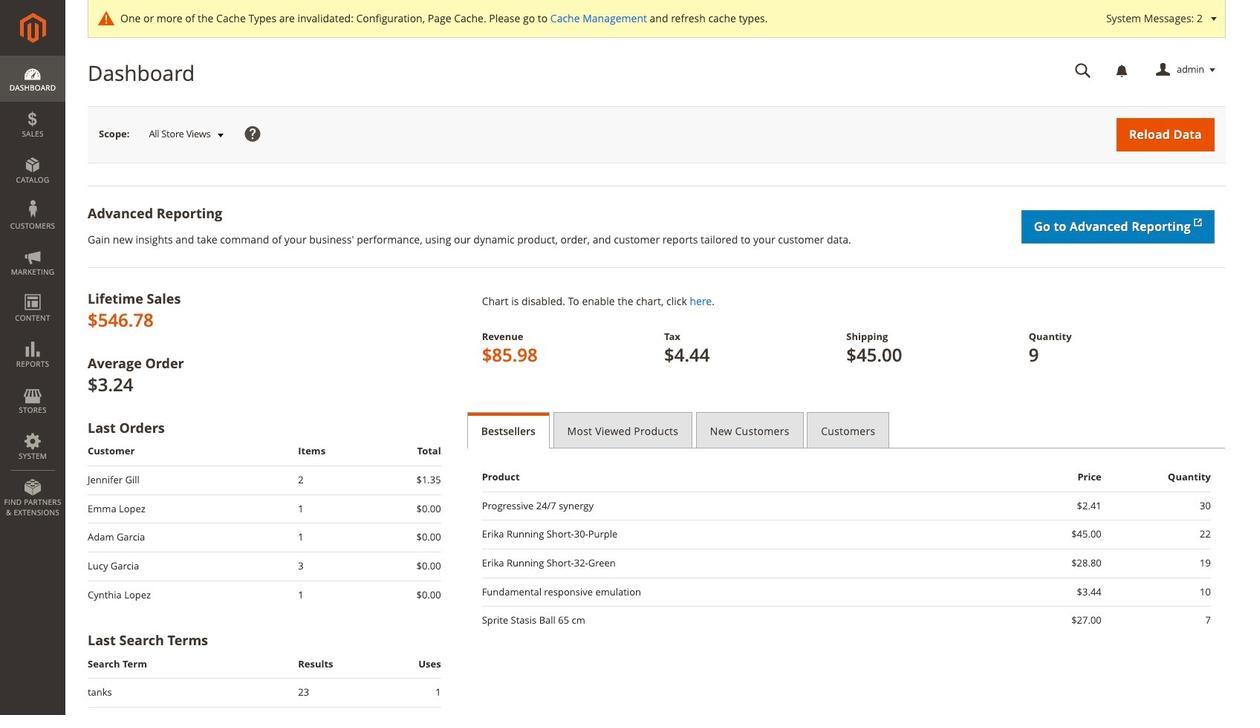 Task type: locate. For each thing, give the bounding box(es) containing it.
magento admin panel image
[[20, 13, 46, 43]]

menu bar
[[0, 56, 65, 525]]

None text field
[[1065, 57, 1102, 83]]

tab list
[[467, 412, 1226, 449]]



